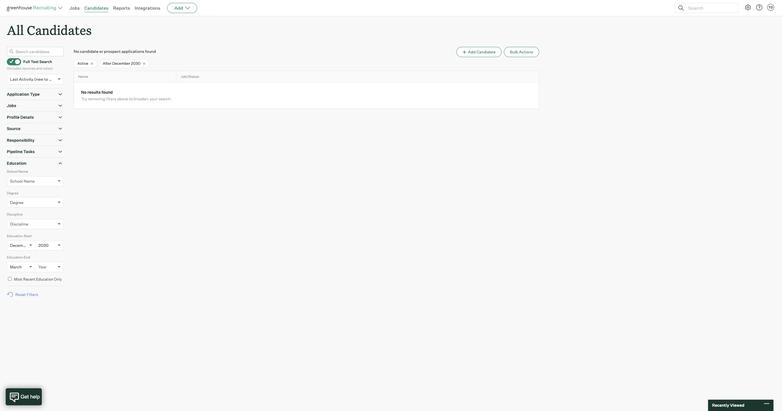 Task type: vqa. For each thing, say whether or not it's contained in the screenshot.
the bottommost No
yes



Task type: describe. For each thing, give the bounding box(es) containing it.
job/status
[[181, 75, 199, 79]]

source
[[7, 126, 21, 131]]

candidates link
[[84, 5, 109, 11]]

td button
[[768, 4, 775, 11]]

2030 option
[[38, 243, 49, 248]]

old)
[[49, 77, 56, 82]]

add candidate link
[[457, 47, 502, 57]]

search
[[39, 59, 52, 64]]

1 vertical spatial school
[[10, 179, 23, 184]]

1 horizontal spatial found
[[145, 49, 156, 54]]

end
[[24, 256, 30, 260]]

checkmark image
[[9, 60, 14, 64]]

integrations link
[[135, 5, 161, 11]]

tasks
[[23, 150, 35, 154]]

education end
[[7, 256, 30, 260]]

add button
[[167, 3, 197, 13]]

td button
[[767, 3, 776, 12]]

start
[[24, 234, 32, 238]]

1 vertical spatial degree
[[10, 200, 24, 205]]

full text search (includes resumes and notes)
[[7, 59, 53, 71]]

reset filters
[[15, 293, 38, 298]]

pipeline
[[7, 150, 23, 154]]

search.
[[159, 97, 172, 101]]

most recent education only
[[14, 277, 62, 282]]

reports link
[[113, 5, 130, 11]]

add for add candidate
[[468, 50, 476, 54]]

above
[[117, 97, 128, 101]]

all candidates
[[7, 22, 92, 38]]

to inside no results found try removing filters above to broaden your search.
[[129, 97, 133, 101]]

responsibility
[[7, 138, 35, 143]]

profile
[[7, 115, 19, 120]]

1 horizontal spatial december
[[112, 61, 130, 66]]

and
[[36, 66, 42, 71]]

Search candidates field
[[7, 47, 64, 56]]

0 horizontal spatial jobs
[[7, 103, 16, 108]]

type
[[30, 92, 40, 97]]

0 vertical spatial school
[[7, 170, 18, 174]]

bulk actions
[[510, 50, 534, 54]]

1 vertical spatial name
[[19, 170, 28, 174]]

Most Recent Education Only checkbox
[[8, 277, 12, 281]]

(includes
[[7, 66, 21, 71]]

1 vertical spatial school name
[[10, 179, 35, 184]]

year
[[38, 265, 47, 270]]

add candidate
[[468, 50, 496, 54]]

applications
[[122, 49, 144, 54]]

last
[[10, 77, 18, 82]]

no for no candidate or prospect applications found
[[74, 49, 79, 54]]

no candidate or prospect applications found
[[74, 49, 156, 54]]

candidate
[[477, 50, 496, 54]]

bulk
[[510, 50, 519, 54]]

resumes
[[22, 66, 35, 71]]

december option
[[10, 243, 29, 248]]

or
[[99, 49, 103, 54]]

school name element
[[7, 169, 64, 191]]

removing
[[88, 97, 105, 101]]

notes)
[[43, 66, 53, 71]]



Task type: locate. For each thing, give the bounding box(es) containing it.
recently
[[713, 404, 730, 409]]

1 vertical spatial found
[[102, 90, 113, 95]]

school
[[7, 170, 18, 174], [10, 179, 23, 184]]

december down no candidate or prospect applications found
[[112, 61, 130, 66]]

reset filters button
[[7, 290, 41, 300]]

education down pipeline at the left top of the page
[[7, 161, 26, 166]]

configure image
[[745, 4, 752, 11]]

after
[[103, 61, 112, 66]]

0 vertical spatial no
[[74, 49, 79, 54]]

education down year
[[36, 277, 53, 282]]

0 vertical spatial school name
[[7, 170, 28, 174]]

school name down pipeline at the left top of the page
[[7, 170, 28, 174]]

last activity (new to old)
[[10, 77, 56, 82]]

filters
[[27, 293, 38, 298]]

0 vertical spatial add
[[175, 5, 183, 11]]

to left old)
[[44, 77, 48, 82]]

1 vertical spatial no
[[81, 90, 87, 95]]

0 vertical spatial degree
[[7, 191, 18, 195]]

add
[[175, 5, 183, 11], [468, 50, 476, 54]]

no for no results found try removing filters above to broaden your search.
[[81, 90, 87, 95]]

school name up degree "element"
[[10, 179, 35, 184]]

(new
[[34, 77, 43, 82]]

your
[[150, 97, 158, 101]]

found right applications
[[145, 49, 156, 54]]

education
[[7, 161, 26, 166], [7, 234, 23, 238], [7, 256, 23, 260], [36, 277, 53, 282]]

education start
[[7, 234, 32, 238]]

no left candidate at the top left of the page
[[74, 49, 79, 54]]

details
[[20, 115, 34, 120]]

no
[[74, 49, 79, 54], [81, 90, 87, 95]]

most
[[14, 277, 22, 282]]

1 vertical spatial discipline
[[10, 222, 28, 227]]

candidate
[[80, 49, 99, 54]]

1 vertical spatial jobs
[[7, 103, 16, 108]]

0 vertical spatial to
[[44, 77, 48, 82]]

degree down school name element
[[7, 191, 18, 195]]

broaden
[[134, 97, 149, 101]]

0 horizontal spatial found
[[102, 90, 113, 95]]

degree up discipline element
[[10, 200, 24, 205]]

no inside no results found try removing filters above to broaden your search.
[[81, 90, 87, 95]]

add for add
[[175, 5, 183, 11]]

actions
[[520, 50, 534, 54]]

td
[[769, 5, 774, 9]]

discipline
[[7, 213, 23, 217], [10, 222, 28, 227]]

1 vertical spatial candidates
[[27, 22, 92, 38]]

name
[[78, 75, 88, 79], [19, 170, 28, 174], [24, 179, 35, 184]]

name down "active"
[[78, 75, 88, 79]]

no results found try removing filters above to broaden your search.
[[81, 90, 172, 101]]

education for education end
[[7, 256, 23, 260]]

0 horizontal spatial add
[[175, 5, 183, 11]]

candidates down 'jobs' link
[[27, 22, 92, 38]]

name down pipeline tasks
[[19, 170, 28, 174]]

education for education
[[7, 161, 26, 166]]

candidates
[[84, 5, 109, 11], [27, 22, 92, 38]]

education up march 'option'
[[7, 256, 23, 260]]

candidates right 'jobs' link
[[84, 5, 109, 11]]

application type
[[7, 92, 40, 97]]

jobs up profile
[[7, 103, 16, 108]]

try
[[81, 97, 87, 101]]

to
[[44, 77, 48, 82], [129, 97, 133, 101]]

education up december option at the left bottom of page
[[7, 234, 23, 238]]

school up degree "element"
[[10, 179, 23, 184]]

degree element
[[7, 191, 64, 212]]

viewed
[[731, 404, 745, 409]]

all
[[7, 22, 24, 38]]

integrations
[[135, 5, 161, 11]]

bulk actions link
[[504, 47, 540, 57]]

december down education start
[[10, 243, 29, 248]]

1 vertical spatial add
[[468, 50, 476, 54]]

reset
[[15, 293, 26, 298]]

2030 down applications
[[131, 61, 141, 66]]

1 horizontal spatial jobs
[[69, 5, 80, 11]]

1 horizontal spatial 2030
[[131, 61, 141, 66]]

reports
[[113, 5, 130, 11]]

text
[[31, 59, 39, 64]]

1 horizontal spatial add
[[468, 50, 476, 54]]

0 vertical spatial 2030
[[131, 61, 141, 66]]

2030 up year
[[38, 243, 49, 248]]

0 horizontal spatial december
[[10, 243, 29, 248]]

discipline element
[[7, 212, 64, 234]]

2 vertical spatial name
[[24, 179, 35, 184]]

found up filters
[[102, 90, 113, 95]]

to right above
[[129, 97, 133, 101]]

1 horizontal spatial to
[[129, 97, 133, 101]]

0 vertical spatial december
[[112, 61, 130, 66]]

pipeline tasks
[[7, 150, 35, 154]]

recent
[[23, 277, 35, 282]]

0 vertical spatial found
[[145, 49, 156, 54]]

0 horizontal spatial no
[[74, 49, 79, 54]]

name up degree "element"
[[24, 179, 35, 184]]

0 vertical spatial jobs
[[69, 5, 80, 11]]

degree
[[7, 191, 18, 195], [10, 200, 24, 205]]

Search text field
[[687, 4, 734, 12]]

greenhouse recruiting image
[[7, 5, 58, 11]]

found
[[145, 49, 156, 54], [102, 90, 113, 95]]

1 vertical spatial to
[[129, 97, 133, 101]]

march
[[10, 265, 22, 270]]

march option
[[10, 265, 22, 270]]

0 horizontal spatial to
[[44, 77, 48, 82]]

2030
[[131, 61, 141, 66], [38, 243, 49, 248]]

no up try
[[81, 90, 87, 95]]

activity
[[19, 77, 33, 82]]

active
[[77, 61, 88, 66]]

jobs link
[[69, 5, 80, 11]]

last activity (new to old) option
[[10, 77, 56, 82]]

jobs left the candidates link
[[69, 5, 80, 11]]

profile details
[[7, 115, 34, 120]]

december
[[112, 61, 130, 66], [10, 243, 29, 248]]

after december 2030
[[103, 61, 141, 66]]

0 vertical spatial name
[[78, 75, 88, 79]]

recently viewed
[[713, 404, 745, 409]]

only
[[54, 277, 62, 282]]

prospect
[[104, 49, 121, 54]]

school name
[[7, 170, 28, 174], [10, 179, 35, 184]]

full
[[23, 59, 30, 64]]

1 vertical spatial 2030
[[38, 243, 49, 248]]

0 vertical spatial candidates
[[84, 5, 109, 11]]

1 vertical spatial december
[[10, 243, 29, 248]]

school down pipeline at the left top of the page
[[7, 170, 18, 174]]

0 vertical spatial discipline
[[7, 213, 23, 217]]

0 horizontal spatial 2030
[[38, 243, 49, 248]]

application
[[7, 92, 29, 97]]

1 horizontal spatial no
[[81, 90, 87, 95]]

found inside no results found try removing filters above to broaden your search.
[[102, 90, 113, 95]]

education for education start
[[7, 234, 23, 238]]

filters
[[106, 97, 116, 101]]

jobs
[[69, 5, 80, 11], [7, 103, 16, 108]]

results
[[87, 90, 101, 95]]

add inside popup button
[[175, 5, 183, 11]]



